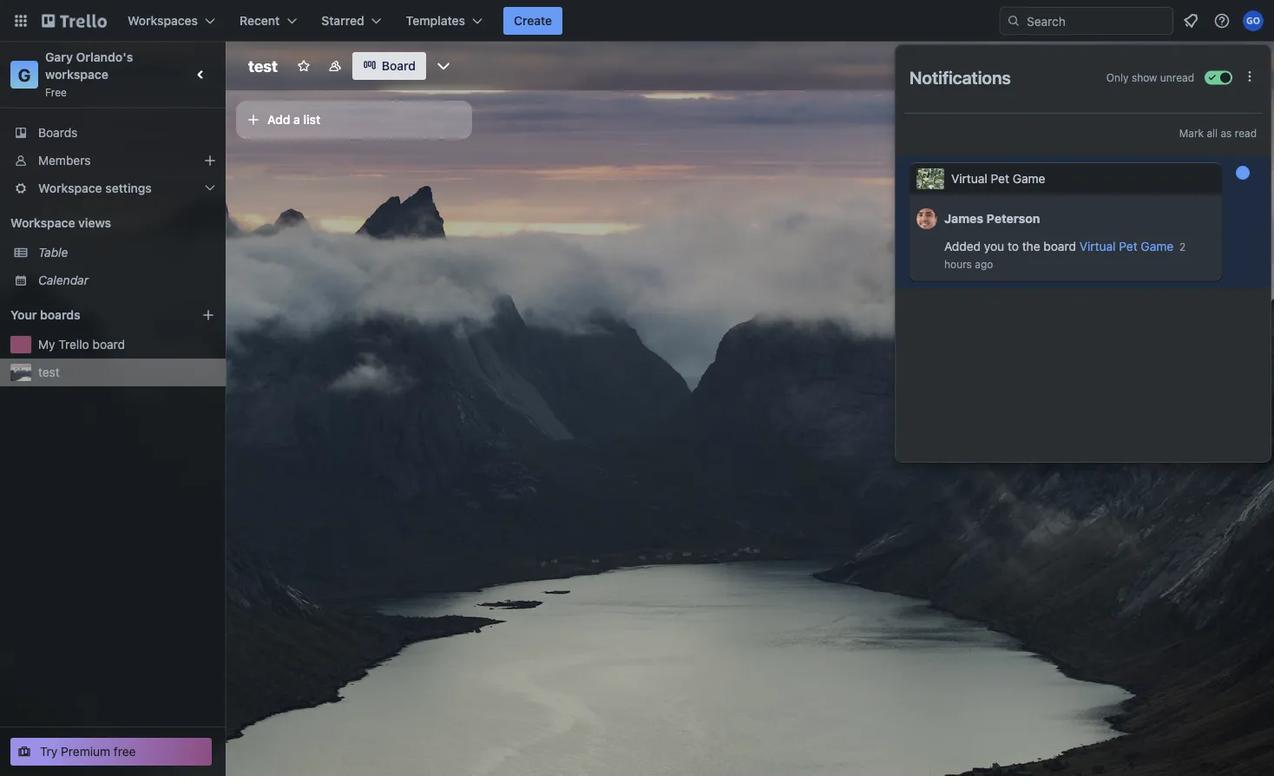 Task type: vqa. For each thing, say whether or not it's contained in the screenshot.
only
yes



Task type: locate. For each thing, give the bounding box(es) containing it.
members link
[[0, 147, 226, 175]]

test inside board name "text field"
[[248, 56, 278, 75]]

board up test link
[[93, 337, 125, 352]]

add a list button
[[236, 101, 472, 139]]

1 vertical spatial board
[[93, 337, 125, 352]]

workspace settings button
[[0, 175, 226, 202]]

1 horizontal spatial pet
[[1120, 239, 1138, 254]]

board
[[1044, 239, 1077, 254], [93, 337, 125, 352]]

virtual
[[952, 172, 988, 186], [1080, 239, 1116, 254]]

test down my
[[38, 365, 60, 379]]

gary orlando (garyorlando) image
[[1136, 54, 1161, 78]]

workspace views
[[10, 216, 111, 230]]

premium
[[61, 745, 110, 759]]

test left star or unstar board "image"
[[248, 56, 278, 75]]

pet up james peterson
[[991, 172, 1010, 186]]

only
[[1107, 72, 1129, 84]]

starred
[[322, 13, 364, 28]]

my
[[38, 337, 55, 352]]

notifications
[[910, 67, 1011, 87]]

workspace down members
[[38, 181, 102, 195]]

0 horizontal spatial game
[[1013, 172, 1046, 186]]

settings
[[105, 181, 152, 195]]

workspace
[[38, 181, 102, 195], [10, 216, 75, 230]]

0 horizontal spatial virtual
[[952, 172, 988, 186]]

recent button
[[229, 7, 308, 35]]

2 hours ago
[[945, 241, 1186, 270]]

ago
[[975, 258, 994, 270]]

0 vertical spatial test
[[248, 56, 278, 75]]

automation image
[[1025, 52, 1050, 76]]

filters
[[1083, 59, 1118, 73]]

list
[[304, 112, 321, 127]]

Search field
[[1021, 8, 1173, 34]]

create
[[514, 13, 552, 28]]

gary orlando's workspace link
[[45, 50, 136, 82]]

you
[[985, 239, 1005, 254]]

0 vertical spatial workspace
[[38, 181, 102, 195]]

test
[[248, 56, 278, 75], [38, 365, 60, 379]]

show
[[1132, 72, 1158, 84]]

members
[[38, 153, 91, 168]]

share
[[1190, 59, 1224, 73]]

unread
[[1161, 72, 1195, 84]]

try premium free
[[40, 745, 136, 759]]

workspace settings
[[38, 181, 152, 195]]

peterson
[[987, 211, 1041, 226]]

the
[[1023, 239, 1041, 254]]

to
[[1008, 239, 1019, 254]]

show menu image
[[1243, 57, 1260, 75]]

james peterson button
[[910, 195, 1223, 236], [945, 211, 1041, 226]]

virtual pet game
[[952, 172, 1046, 186]]

calendar
[[38, 273, 89, 287]]

game
[[1013, 172, 1046, 186], [1141, 239, 1174, 254]]

game up peterson
[[1013, 172, 1046, 186]]

1 horizontal spatial game
[[1141, 239, 1174, 254]]

board link
[[352, 52, 426, 80]]

free
[[114, 745, 136, 759]]

orlando's
[[76, 50, 133, 64]]

pet left 2
[[1120, 239, 1138, 254]]

g
[[18, 64, 31, 85]]

calendar link
[[38, 272, 215, 289]]

workspace for workspace settings
[[38, 181, 102, 195]]

workspace up table
[[10, 216, 75, 230]]

virtual up the james
[[952, 172, 988, 186]]

0 horizontal spatial pet
[[991, 172, 1010, 186]]

james
[[945, 211, 984, 226]]

0 vertical spatial pet
[[991, 172, 1010, 186]]

1 vertical spatial workspace
[[10, 216, 75, 230]]

1 vertical spatial test
[[38, 365, 60, 379]]

2
[[1180, 241, 1186, 253]]

0 vertical spatial game
[[1013, 172, 1046, 186]]

board right the at top right
[[1044, 239, 1077, 254]]

1 horizontal spatial test
[[248, 56, 278, 75]]

pet
[[991, 172, 1010, 186], [1120, 239, 1138, 254]]

my trello board
[[38, 337, 125, 352]]

1 horizontal spatial board
[[1044, 239, 1077, 254]]

added
[[945, 239, 981, 254]]

game left 2
[[1141, 239, 1174, 254]]

virtual right the at top right
[[1080, 239, 1116, 254]]

templates
[[406, 13, 465, 28]]

workspaces button
[[117, 7, 226, 35]]

1 vertical spatial virtual
[[1080, 239, 1116, 254]]

gary
[[45, 50, 73, 64]]

workspace inside 'workspace settings' dropdown button
[[38, 181, 102, 195]]

1 vertical spatial game
[[1141, 239, 1174, 254]]

workspace navigation collapse icon image
[[189, 63, 214, 87]]

0 horizontal spatial test
[[38, 365, 60, 379]]

a
[[294, 112, 300, 127]]

james peterson
[[945, 211, 1041, 226]]



Task type: describe. For each thing, give the bounding box(es) containing it.
table
[[38, 245, 68, 260]]

back to home image
[[42, 7, 107, 35]]

starred button
[[311, 7, 392, 35]]

Board name text field
[[240, 52, 286, 80]]

boards
[[38, 125, 78, 140]]

virtual pet game link
[[1080, 239, 1174, 254]]

james peterson button up the added you to the board virtual pet game
[[910, 195, 1223, 236]]

your boards
[[10, 308, 80, 322]]

add
[[267, 112, 290, 127]]

filters button
[[1057, 52, 1123, 80]]

boards link
[[0, 119, 226, 147]]

free
[[45, 86, 67, 98]]

templates button
[[396, 7, 493, 35]]

create button
[[504, 7, 563, 35]]

board
[[382, 59, 416, 73]]

hours
[[945, 258, 972, 270]]

gary orlando's workspace free
[[45, 50, 136, 98]]

0 vertical spatial virtual
[[952, 172, 988, 186]]

your boards with 2 items element
[[10, 305, 175, 326]]

mark all as read button
[[1180, 124, 1257, 142]]

gary orlando (garyorlando) image
[[1244, 10, 1264, 31]]

your
[[10, 308, 37, 322]]

share button
[[1166, 52, 1234, 80]]

test inside test link
[[38, 365, 60, 379]]

primary element
[[0, 0, 1275, 42]]

mark all as read
[[1180, 127, 1257, 139]]

search image
[[1007, 14, 1021, 28]]

james peterson button up the you
[[945, 211, 1041, 226]]

1 horizontal spatial virtual
[[1080, 239, 1116, 254]]

try premium free button
[[10, 738, 212, 766]]

workspaces
[[128, 13, 198, 28]]

mark
[[1180, 127, 1204, 139]]

0 vertical spatial board
[[1044, 239, 1077, 254]]

all
[[1207, 127, 1218, 139]]

star or unstar board image
[[297, 59, 311, 73]]

1 vertical spatial pet
[[1120, 239, 1138, 254]]

added you to the board virtual pet game
[[945, 239, 1174, 254]]

power ups image
[[1001, 59, 1015, 73]]

add board image
[[201, 308, 215, 322]]

james peterson (jamespeterson93) image
[[917, 206, 938, 232]]

my trello board link
[[38, 336, 215, 353]]

table link
[[38, 244, 215, 261]]

trello
[[58, 337, 89, 352]]

workspace
[[45, 67, 109, 82]]

try
[[40, 745, 58, 759]]

workspace for workspace views
[[10, 216, 75, 230]]

open information menu image
[[1214, 12, 1231, 30]]

as
[[1221, 127, 1233, 139]]

boards
[[40, 308, 80, 322]]

g link
[[10, 61, 38, 89]]

customize views image
[[435, 57, 452, 75]]

test link
[[38, 364, 215, 381]]

add a list
[[267, 112, 321, 127]]

only show unread
[[1107, 72, 1195, 84]]

recent
[[240, 13, 280, 28]]

0 horizontal spatial board
[[93, 337, 125, 352]]

views
[[78, 216, 111, 230]]

workspace visible image
[[328, 59, 342, 73]]

read
[[1235, 127, 1257, 139]]

0 notifications image
[[1181, 10, 1202, 31]]



